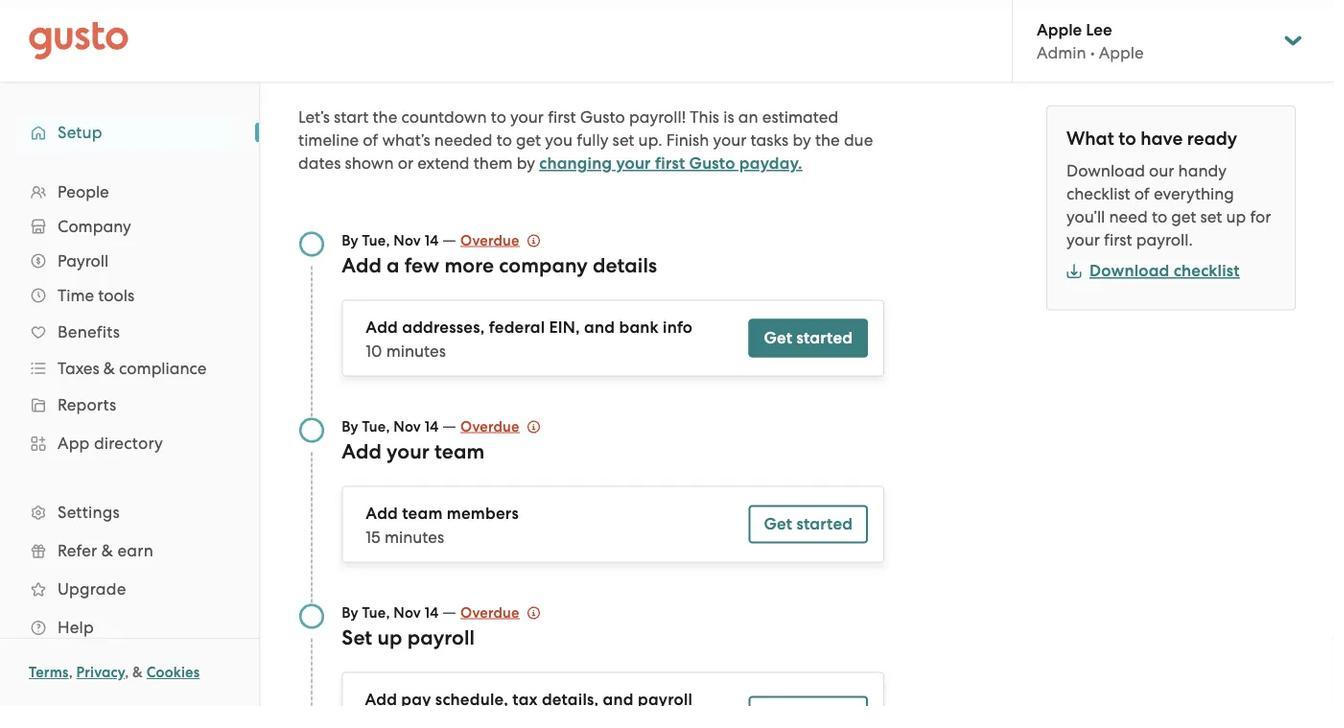 Task type: describe. For each thing, give the bounding box(es) containing it.
add addresses, federal ein, and bank info 10 minutes
[[366, 318, 693, 360]]

1 horizontal spatial checklist
[[1174, 261, 1240, 281]]

15
[[366, 527, 381, 546]]

add a few more company details
[[342, 253, 657, 277]]

reports
[[58, 395, 117, 414]]

gusto inside "let's start the countdown to your first gusto payroll! this is an estimated timeline of what's needed to get you fully set up."
[[580, 107, 625, 127]]

first inside download our handy checklist of everything you'll need to get set up for your first payroll.
[[1104, 230, 1133, 249]]

changing
[[539, 153, 612, 173]]

your for team
[[387, 439, 430, 463]]

payroll
[[407, 626, 475, 649]]

tools
[[98, 286, 134, 305]]

•
[[1091, 43, 1095, 62]]

download checklist
[[1090, 261, 1240, 281]]

checklist inside download our handy checklist of everything you'll need to get set up for your first payroll.
[[1067, 184, 1131, 203]]

ein,
[[549, 318, 580, 337]]

cookies button
[[147, 661, 200, 684]]

0 vertical spatial team
[[435, 439, 485, 463]]

company
[[58, 217, 131, 236]]

taxes & compliance button
[[19, 351, 240, 386]]

your inside download our handy checklist of everything you'll need to get set up for your first payroll.
[[1067, 230, 1100, 249]]

earn
[[117, 541, 153, 560]]

to inside download our handy checklist of everything you'll need to get set up for your first payroll.
[[1152, 207, 1168, 226]]

addresses,
[[402, 318, 485, 337]]

payroll button
[[19, 244, 240, 278]]

help
[[58, 618, 94, 637]]

get inside download our handy checklist of everything you'll need to get set up for your first payroll.
[[1172, 207, 1197, 226]]

help link
[[19, 610, 240, 645]]

people
[[58, 182, 109, 201]]

1 get started button from the top
[[749, 319, 868, 357]]

app
[[58, 434, 90, 453]]

apple lee admin • apple
[[1037, 19, 1144, 62]]

& for earn
[[101, 541, 113, 560]]

2 get started button from the top
[[749, 505, 868, 543]]

first inside changing your first gusto payday. button
[[655, 153, 685, 173]]

1 get started from the top
[[764, 328, 853, 348]]

by for add your team
[[342, 418, 359, 435]]

by tue, nov 14 — for your
[[342, 416, 461, 435]]

everything
[[1154, 184, 1235, 203]]

this
[[690, 107, 720, 127]]

download our handy checklist of everything you'll need to get set up for your first payroll.
[[1067, 161, 1272, 249]]

of inside download our handy checklist of everything you'll need to get set up for your first payroll.
[[1135, 184, 1150, 203]]

get for 2nd get started button
[[764, 514, 793, 534]]

app directory link
[[19, 426, 240, 460]]

nov for a
[[394, 232, 421, 249]]

overdue for few
[[461, 232, 520, 249]]

minutes inside add addresses, federal ein, and bank info 10 minutes
[[386, 341, 446, 360]]

0 horizontal spatial by
[[517, 153, 535, 173]]

started for 2nd get started button
[[797, 514, 853, 534]]

overdue for team
[[461, 418, 520, 435]]

10
[[366, 341, 382, 360]]

needed
[[434, 130, 493, 150]]

more
[[445, 253, 494, 277]]

an
[[739, 107, 758, 127]]

— for few
[[442, 230, 457, 249]]

what to have ready
[[1067, 128, 1238, 150]]

admin
[[1037, 43, 1087, 62]]

gusto navigation element
[[0, 83, 259, 677]]

add your team
[[342, 439, 485, 463]]

for
[[1251, 207, 1272, 226]]

overdue button for team
[[461, 415, 541, 438]]

14 for few
[[425, 232, 439, 249]]

payroll.
[[1137, 230, 1193, 249]]

upgrade
[[58, 579, 126, 599]]

to up needed
[[491, 107, 506, 127]]

payroll!
[[629, 107, 686, 127]]

set
[[342, 626, 372, 649]]

2 vertical spatial &
[[132, 664, 143, 681]]

terms , privacy , & cookies
[[29, 664, 200, 681]]

started for second get started button from the bottom of the page
[[797, 328, 853, 348]]

ready
[[1188, 128, 1238, 150]]

get inside "let's start the countdown to your first gusto payroll! this is an estimated timeline of what's needed to get you fully set up."
[[516, 130, 541, 150]]

shown
[[345, 153, 394, 173]]

download checklist link
[[1067, 261, 1240, 281]]

download for download our handy checklist of everything you'll need to get set up for your first payroll.
[[1067, 161, 1145, 180]]

is
[[724, 107, 735, 127]]

the inside "let's start the countdown to your first gusto payroll! this is an estimated timeline of what's needed to get you fully set up."
[[373, 107, 398, 127]]

you
[[545, 130, 573, 150]]

tasks
[[751, 130, 789, 150]]

handy
[[1179, 161, 1227, 180]]

company button
[[19, 209, 240, 244]]

1 , from the left
[[69, 664, 73, 681]]

set up payroll
[[342, 626, 475, 649]]

14 for payroll
[[425, 604, 439, 621]]

team inside add team members 15 minutes
[[402, 504, 443, 523]]

time tools button
[[19, 278, 240, 313]]

dates
[[298, 153, 341, 173]]

tue, for a
[[362, 232, 390, 249]]

privacy
[[76, 664, 125, 681]]

need
[[1109, 207, 1148, 226]]

taxes
[[58, 359, 99, 378]]

refer & earn
[[58, 541, 153, 560]]

estimated
[[763, 107, 839, 127]]

add for add a few more company details
[[342, 253, 382, 277]]

what
[[1067, 128, 1114, 150]]

benefits
[[58, 322, 120, 342]]

let's start the countdown to your first gusto payroll! this is an estimated timeline of what's needed to get you fully set up.
[[298, 107, 839, 150]]

— for payroll
[[442, 602, 457, 621]]

terms link
[[29, 664, 69, 681]]

info
[[663, 318, 693, 337]]

our
[[1149, 161, 1175, 180]]

faqs button
[[1217, 144, 1280, 167]]

by tue, nov 14 — for a
[[342, 230, 461, 249]]

add team members 15 minutes
[[366, 504, 519, 546]]

cookies
[[147, 664, 200, 681]]

terms
[[29, 664, 69, 681]]



Task type: locate. For each thing, give the bounding box(es) containing it.
, left 'privacy' link
[[69, 664, 73, 681]]

,
[[69, 664, 73, 681], [125, 664, 129, 681]]

set left up.
[[613, 130, 635, 150]]

countdown
[[402, 107, 487, 127]]

let's
[[298, 107, 330, 127]]

1 horizontal spatial up
[[1227, 207, 1247, 226]]

add for add addresses, federal ein, and bank info 10 minutes
[[366, 318, 398, 337]]

checklist
[[1067, 184, 1131, 203], [1174, 261, 1240, 281]]

checklist down payroll.
[[1174, 261, 1240, 281]]

3 nov from the top
[[394, 604, 421, 621]]

1 vertical spatial get started
[[764, 514, 853, 534]]

overdue for payroll
[[461, 604, 520, 621]]

bank
[[619, 318, 659, 337]]

by for add a few more company details
[[342, 232, 359, 249]]

details
[[593, 253, 657, 277]]

add for add team members 15 minutes
[[366, 504, 398, 523]]

0 vertical spatial of
[[363, 130, 378, 150]]

1 horizontal spatial first
[[655, 153, 685, 173]]

1 vertical spatial by
[[342, 418, 359, 435]]

people button
[[19, 175, 240, 209]]

reports link
[[19, 388, 240, 422]]

— up 'add your team'
[[442, 416, 457, 435]]

0 horizontal spatial checklist
[[1067, 184, 1131, 203]]

1 nov from the top
[[394, 232, 421, 249]]

minutes inside add team members 15 minutes
[[385, 527, 444, 546]]

0 vertical spatial get started button
[[749, 319, 868, 357]]

1 horizontal spatial ,
[[125, 664, 129, 681]]

first
[[548, 107, 576, 127], [655, 153, 685, 173], [1104, 230, 1133, 249]]

1 vertical spatial &
[[101, 541, 113, 560]]

to up "them"
[[497, 130, 512, 150]]

your inside button
[[616, 153, 651, 173]]

gusto
[[580, 107, 625, 127], [689, 153, 735, 173]]

14 up 'add your team'
[[425, 418, 439, 435]]

2 vertical spatial overdue button
[[461, 601, 541, 624]]

of up the need
[[1135, 184, 1150, 203]]

add inside add addresses, federal ein, and bank info 10 minutes
[[366, 318, 398, 337]]

0 vertical spatial gusto
[[580, 107, 625, 127]]

1 vertical spatial started
[[797, 514, 853, 534]]

list containing people
[[0, 175, 259, 647]]

up inside download our handy checklist of everything you'll need to get set up for your first payroll.
[[1227, 207, 1247, 226]]

what's
[[382, 130, 430, 150]]

overdue button up the members
[[461, 415, 541, 438]]

& inside dropdown button
[[103, 359, 115, 378]]

team left the members
[[402, 504, 443, 523]]

by right "them"
[[517, 153, 535, 173]]

14 up few
[[425, 232, 439, 249]]

your
[[510, 107, 544, 127], [713, 130, 747, 150], [616, 153, 651, 173], [1067, 230, 1100, 249], [387, 439, 430, 463]]

1 vertical spatial apple
[[1099, 43, 1144, 62]]

by tue, nov 14 — up 'add your team'
[[342, 416, 461, 435]]

team up the members
[[435, 439, 485, 463]]

your down "you'll"
[[1067, 230, 1100, 249]]

faqs
[[1240, 146, 1280, 165]]

, down help 'link'
[[125, 664, 129, 681]]

1 vertical spatial get
[[1172, 207, 1197, 226]]

overdue up add a few more company details
[[461, 232, 520, 249]]

get
[[516, 130, 541, 150], [1172, 207, 1197, 226]]

first down the finish
[[655, 153, 685, 173]]

overdue up 'add your team'
[[461, 418, 520, 435]]

2 vertical spatial by tue, nov 14 —
[[342, 602, 461, 621]]

set inside download our handy checklist of everything you'll need to get set up for your first payroll.
[[1201, 207, 1223, 226]]

1 vertical spatial by tue, nov 14 —
[[342, 416, 461, 435]]

— up more
[[442, 230, 457, 249]]

by up set
[[342, 604, 359, 621]]

1 started from the top
[[797, 328, 853, 348]]

started
[[797, 328, 853, 348], [797, 514, 853, 534]]

taxes & compliance
[[58, 359, 207, 378]]

2 tue, from the top
[[362, 418, 390, 435]]

gusto inside button
[[689, 153, 735, 173]]

2 by tue, nov 14 — from the top
[[342, 416, 461, 435]]

get down everything
[[1172, 207, 1197, 226]]

0 vertical spatial —
[[442, 230, 457, 249]]

1 vertical spatial set
[[1201, 207, 1223, 226]]

add inside add team members 15 minutes
[[366, 504, 398, 523]]

2 vertical spatial —
[[442, 602, 457, 621]]

nov up set up payroll
[[394, 604, 421, 621]]

—
[[442, 230, 457, 249], [442, 416, 457, 435], [442, 602, 457, 621]]

0 horizontal spatial gusto
[[580, 107, 625, 127]]

1 vertical spatial minutes
[[385, 527, 444, 546]]

0 vertical spatial first
[[548, 107, 576, 127]]

1 horizontal spatial by
[[793, 130, 811, 150]]

0 horizontal spatial set
[[613, 130, 635, 150]]

— up payroll
[[442, 602, 457, 621]]

team
[[435, 439, 485, 463], [402, 504, 443, 523]]

1 horizontal spatial get
[[1172, 207, 1197, 226]]

payday.
[[740, 153, 803, 173]]

by down shown
[[342, 232, 359, 249]]

timeline
[[298, 130, 359, 150]]

by for set up payroll
[[342, 604, 359, 621]]

by tue, nov 14 — for up
[[342, 602, 461, 621]]

2 , from the left
[[125, 664, 129, 681]]

the inside finish your tasks by the due dates shown or extend them by
[[815, 130, 840, 150]]

1 vertical spatial checklist
[[1174, 261, 1240, 281]]

get left you
[[516, 130, 541, 150]]

minutes right 15
[[385, 527, 444, 546]]

0 vertical spatial overdue button
[[461, 229, 541, 252]]

to left the "have"
[[1119, 128, 1136, 150]]

1 vertical spatial the
[[815, 130, 840, 150]]

1 overdue from the top
[[461, 232, 520, 249]]

up right set
[[377, 626, 402, 649]]

setup
[[58, 123, 102, 142]]

3 by tue, nov 14 — from the top
[[342, 602, 461, 621]]

1 vertical spatial get started button
[[749, 505, 868, 543]]

0 vertical spatial download
[[1067, 161, 1145, 180]]

& left earn
[[101, 541, 113, 560]]

0 vertical spatial get
[[516, 130, 541, 150]]

overdue
[[461, 232, 520, 249], [461, 418, 520, 435], [461, 604, 520, 621]]

overdue button up payroll
[[461, 601, 541, 624]]

upgrade link
[[19, 572, 240, 606]]

first down the need
[[1104, 230, 1133, 249]]

directory
[[94, 434, 163, 453]]

0 vertical spatial by tue, nov 14 —
[[342, 230, 461, 249]]

tue, up 'add your team'
[[362, 418, 390, 435]]

0 vertical spatial minutes
[[386, 341, 446, 360]]

3 14 from the top
[[425, 604, 439, 621]]

extend
[[418, 153, 470, 173]]

1 vertical spatial overdue
[[461, 418, 520, 435]]

set inside "let's start the countdown to your first gusto payroll! this is an estimated timeline of what's needed to get you fully set up."
[[613, 130, 635, 150]]

your up add team members 15 minutes
[[387, 439, 430, 463]]

nov up 'add your team'
[[394, 418, 421, 435]]

your inside finish your tasks by the due dates shown or extend them by
[[713, 130, 747, 150]]

1 vertical spatial gusto
[[689, 153, 735, 173]]

apple right •
[[1099, 43, 1144, 62]]

1 horizontal spatial of
[[1135, 184, 1150, 203]]

nov for up
[[394, 604, 421, 621]]

1 horizontal spatial set
[[1201, 207, 1223, 226]]

1 vertical spatial tue,
[[362, 418, 390, 435]]

1 get from the top
[[764, 328, 793, 348]]

0 horizontal spatial the
[[373, 107, 398, 127]]

nov
[[394, 232, 421, 249], [394, 418, 421, 435], [394, 604, 421, 621]]

2 vertical spatial tue,
[[362, 604, 390, 621]]

— for team
[[442, 416, 457, 435]]

1 vertical spatial —
[[442, 416, 457, 435]]

0 vertical spatial &
[[103, 359, 115, 378]]

add for add your team
[[342, 439, 382, 463]]

2 14 from the top
[[425, 418, 439, 435]]

up left for
[[1227, 207, 1247, 226]]

14 up payroll
[[425, 604, 439, 621]]

0 horizontal spatial get
[[516, 130, 541, 150]]

of inside "let's start the countdown to your first gusto payroll! this is an estimated timeline of what's needed to get you fully set up."
[[363, 130, 378, 150]]

1 vertical spatial up
[[377, 626, 402, 649]]

2 nov from the top
[[394, 418, 421, 435]]

the
[[373, 107, 398, 127], [815, 130, 840, 150]]

1 — from the top
[[442, 230, 457, 249]]

settings
[[58, 503, 120, 522]]

by tue, nov 14 —
[[342, 230, 461, 249], [342, 416, 461, 435], [342, 602, 461, 621]]

1 vertical spatial download
[[1090, 261, 1170, 281]]

your down up.
[[616, 153, 651, 173]]

overdue button
[[461, 229, 541, 252], [461, 415, 541, 438], [461, 601, 541, 624]]

tue,
[[362, 232, 390, 249], [362, 418, 390, 435], [362, 604, 390, 621]]

1 vertical spatial of
[[1135, 184, 1150, 203]]

first up you
[[548, 107, 576, 127]]

of
[[363, 130, 378, 150], [1135, 184, 1150, 203]]

overdue button up add a few more company details
[[461, 229, 541, 252]]

2 by from the top
[[342, 418, 359, 435]]

0 vertical spatial overdue
[[461, 232, 520, 249]]

2 vertical spatial 14
[[425, 604, 439, 621]]

your for first
[[616, 153, 651, 173]]

company
[[499, 253, 588, 277]]

2 — from the top
[[442, 416, 457, 435]]

by
[[793, 130, 811, 150], [517, 153, 535, 173]]

3 overdue from the top
[[461, 604, 520, 621]]

0 horizontal spatial apple
[[1037, 19, 1082, 39]]

them
[[474, 153, 513, 173]]

by
[[342, 232, 359, 249], [342, 418, 359, 435], [342, 604, 359, 621]]

lee
[[1086, 19, 1112, 39]]

to up payroll.
[[1152, 207, 1168, 226]]

0 vertical spatial 14
[[425, 232, 439, 249]]

1 vertical spatial nov
[[394, 418, 421, 435]]

a
[[387, 253, 400, 277]]

gusto down the finish
[[689, 153, 735, 173]]

download down 'what'
[[1067, 161, 1145, 180]]

0 vertical spatial get started
[[764, 328, 853, 348]]

have
[[1141, 128, 1183, 150]]

finish your tasks by the due dates shown or extend them by
[[298, 130, 873, 173]]

by tue, nov 14 — up a
[[342, 230, 461, 249]]

benefits link
[[19, 315, 240, 349]]

2 vertical spatial by
[[342, 604, 359, 621]]

1 tue, from the top
[[362, 232, 390, 249]]

2 vertical spatial nov
[[394, 604, 421, 621]]

tue, up a
[[362, 232, 390, 249]]

add
[[342, 253, 382, 277], [366, 318, 398, 337], [342, 439, 382, 463], [366, 504, 398, 523]]

by tue, nov 14 — up set up payroll
[[342, 602, 461, 621]]

members
[[447, 504, 519, 523]]

compliance
[[119, 359, 207, 378]]

the left due on the top
[[815, 130, 840, 150]]

start
[[334, 107, 369, 127]]

0 vertical spatial get
[[764, 328, 793, 348]]

1 vertical spatial 14
[[425, 418, 439, 435]]

apple up admin on the top right of the page
[[1037, 19, 1082, 39]]

refer & earn link
[[19, 533, 240, 568]]

your up "them"
[[510, 107, 544, 127]]

1 vertical spatial team
[[402, 504, 443, 523]]

download inside download our handy checklist of everything you'll need to get set up for your first payroll.
[[1067, 161, 1145, 180]]

& left cookies 'button'
[[132, 664, 143, 681]]

changing your first gusto payday.
[[539, 153, 803, 173]]

get for second get started button from the bottom of the page
[[764, 328, 793, 348]]

0 vertical spatial nov
[[394, 232, 421, 249]]

download for download checklist
[[1090, 261, 1170, 281]]

refer
[[58, 541, 97, 560]]

&
[[103, 359, 115, 378], [101, 541, 113, 560], [132, 664, 143, 681]]

payroll
[[58, 251, 109, 271]]

1 vertical spatial overdue button
[[461, 415, 541, 438]]

and
[[584, 318, 615, 337]]

overdue up payroll
[[461, 604, 520, 621]]

of up shown
[[363, 130, 378, 150]]

get started
[[764, 328, 853, 348], [764, 514, 853, 534]]

0 horizontal spatial up
[[377, 626, 402, 649]]

0 vertical spatial set
[[613, 130, 635, 150]]

setup link
[[19, 115, 240, 150]]

2 vertical spatial first
[[1104, 230, 1133, 249]]

app directory
[[58, 434, 163, 453]]

nov for your
[[394, 418, 421, 435]]

0 vertical spatial by
[[342, 232, 359, 249]]

3 by from the top
[[342, 604, 359, 621]]

get
[[764, 328, 793, 348], [764, 514, 793, 534]]

1 horizontal spatial the
[[815, 130, 840, 150]]

you'll
[[1067, 207, 1105, 226]]

finish
[[666, 130, 709, 150]]

0 vertical spatial started
[[797, 328, 853, 348]]

2 vertical spatial overdue
[[461, 604, 520, 621]]

privacy link
[[76, 664, 125, 681]]

2 get from the top
[[764, 514, 793, 534]]

1 by from the top
[[342, 232, 359, 249]]

by up 'add your team'
[[342, 418, 359, 435]]

changing your first gusto payday. button
[[539, 152, 803, 175]]

due
[[844, 130, 873, 150]]

by down estimated
[[793, 130, 811, 150]]

3 tue, from the top
[[362, 604, 390, 621]]

tue, for your
[[362, 418, 390, 435]]

3 — from the top
[[442, 602, 457, 621]]

checklist up "you'll"
[[1067, 184, 1131, 203]]

home image
[[29, 22, 129, 60]]

0 vertical spatial the
[[373, 107, 398, 127]]

1 horizontal spatial apple
[[1099, 43, 1144, 62]]

3 overdue button from the top
[[461, 601, 541, 624]]

& for compliance
[[103, 359, 115, 378]]

14
[[425, 232, 439, 249], [425, 418, 439, 435], [425, 604, 439, 621]]

your inside "let's start the countdown to your first gusto payroll! this is an estimated timeline of what's needed to get you fully set up."
[[510, 107, 544, 127]]

0 vertical spatial by
[[793, 130, 811, 150]]

tue, up set
[[362, 604, 390, 621]]

1 vertical spatial get
[[764, 514, 793, 534]]

1 by tue, nov 14 — from the top
[[342, 230, 461, 249]]

download
[[1067, 161, 1145, 180], [1090, 261, 1170, 281]]

& right taxes
[[103, 359, 115, 378]]

settings link
[[19, 495, 240, 530]]

minutes
[[386, 341, 446, 360], [385, 527, 444, 546]]

2 overdue from the top
[[461, 418, 520, 435]]

0 horizontal spatial ,
[[69, 664, 73, 681]]

nov up a
[[394, 232, 421, 249]]

overdue button for payroll
[[461, 601, 541, 624]]

1 vertical spatial by
[[517, 153, 535, 173]]

time tools
[[58, 286, 134, 305]]

0 vertical spatial up
[[1227, 207, 1247, 226]]

14 for team
[[425, 418, 439, 435]]

1 14 from the top
[[425, 232, 439, 249]]

0 horizontal spatial of
[[363, 130, 378, 150]]

few
[[405, 253, 440, 277]]

the up what's at the top left of the page
[[373, 107, 398, 127]]

list
[[0, 175, 259, 647]]

0 vertical spatial apple
[[1037, 19, 1082, 39]]

1 vertical spatial first
[[655, 153, 685, 173]]

set down everything
[[1201, 207, 1223, 226]]

overdue button for few
[[461, 229, 541, 252]]

minutes down the addresses,
[[386, 341, 446, 360]]

1 overdue button from the top
[[461, 229, 541, 252]]

0 vertical spatial checklist
[[1067, 184, 1131, 203]]

0 horizontal spatial first
[[548, 107, 576, 127]]

your down the is
[[713, 130, 747, 150]]

or
[[398, 153, 414, 173]]

2 overdue button from the top
[[461, 415, 541, 438]]

1 horizontal spatial gusto
[[689, 153, 735, 173]]

time
[[58, 286, 94, 305]]

tue, for up
[[362, 604, 390, 621]]

gusto up fully
[[580, 107, 625, 127]]

get started button
[[749, 319, 868, 357], [749, 505, 868, 543]]

2 started from the top
[[797, 514, 853, 534]]

first inside "let's start the countdown to your first gusto payroll! this is an estimated timeline of what's needed to get you fully set up."
[[548, 107, 576, 127]]

your for tasks
[[713, 130, 747, 150]]

download down payroll.
[[1090, 261, 1170, 281]]

0 vertical spatial tue,
[[362, 232, 390, 249]]

2 get started from the top
[[764, 514, 853, 534]]

2 horizontal spatial first
[[1104, 230, 1133, 249]]



Task type: vqa. For each thing, say whether or not it's contained in the screenshot.
the topmost 'tax'
no



